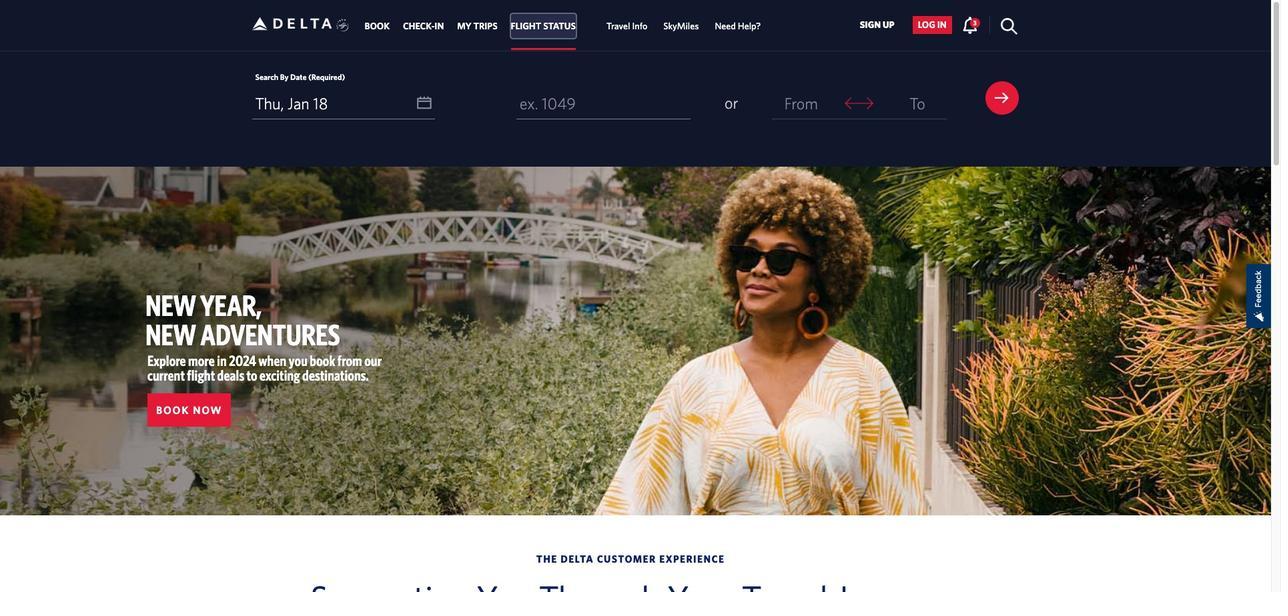 Task type: describe. For each thing, give the bounding box(es) containing it.
skymiles
[[664, 21, 699, 32]]

log
[[918, 20, 936, 30]]

ex. 1049 number field
[[517, 88, 691, 119]]

to
[[910, 94, 926, 113]]

to
[[247, 367, 257, 384]]

in
[[435, 21, 444, 32]]

tab list containing book
[[358, 0, 769, 50]]

skyteam image
[[336, 5, 349, 46]]

from link
[[772, 88, 831, 119]]

2 new from the top
[[146, 318, 196, 352]]

exciting
[[260, 367, 300, 384]]

flight status
[[511, 21, 576, 32]]

jan
[[288, 94, 310, 113]]

sign
[[860, 20, 881, 30]]

info
[[633, 21, 648, 32]]

book link
[[365, 14, 390, 38]]

check-in link
[[403, 14, 444, 38]]

3 link
[[962, 16, 980, 33]]

from
[[338, 353, 362, 369]]

book now
[[156, 405, 223, 417]]

need help? link
[[715, 14, 761, 38]]

log in button
[[913, 16, 952, 34]]

delta
[[561, 554, 594, 566]]

travel
[[607, 21, 630, 32]]

to link
[[889, 88, 947, 119]]

date
[[290, 72, 307, 81]]

by
[[280, 72, 289, 81]]

flight
[[187, 367, 215, 384]]

search by date (required)
[[255, 72, 345, 81]]

more
[[188, 353, 215, 369]]

Search By Date (Required) text field
[[252, 88, 435, 119]]

the
[[537, 554, 558, 566]]

sign up
[[860, 20, 895, 30]]

experience
[[660, 554, 725, 566]]

thu,
[[255, 94, 284, 113]]

trips
[[474, 21, 498, 32]]

up
[[883, 20, 895, 30]]

2024
[[229, 353, 256, 369]]

explore more in 2024 when you book from our current flight deals to exciting destinations. link
[[148, 353, 382, 384]]

current
[[148, 367, 185, 384]]

sign up link
[[855, 16, 900, 34]]

flight
[[511, 21, 542, 32]]



Task type: vqa. For each thing, say whether or not it's contained in the screenshot.
18
yes



Task type: locate. For each thing, give the bounding box(es) containing it.
0 horizontal spatial in
[[217, 353, 227, 369]]

book for book
[[365, 21, 390, 32]]

search
[[255, 72, 278, 81]]

book inside 'tab list'
[[365, 21, 390, 32]]

new
[[146, 288, 196, 323], [146, 318, 196, 352]]

travel info link
[[607, 14, 648, 38]]

my
[[457, 21, 472, 32]]

3
[[974, 19, 977, 27]]

you
[[289, 353, 308, 369]]

0 horizontal spatial book
[[156, 405, 190, 417]]

1 vertical spatial book
[[156, 405, 190, 417]]

explore more in 2024 when you book from our current flight deals to exciting destinations.
[[148, 353, 382, 384]]

explore
[[148, 353, 186, 369]]

tab list
[[358, 0, 769, 50]]

customer
[[597, 554, 657, 566]]

1 new from the top
[[146, 288, 196, 323]]

now
[[193, 405, 223, 417]]

skymiles link
[[664, 14, 699, 38]]

in right more
[[217, 353, 227, 369]]

in inside explore more in 2024 when you book from our current flight deals to exciting destinations.
[[217, 353, 227, 369]]

in right log
[[938, 20, 947, 30]]

my trips link
[[457, 14, 498, 38]]

destinations.
[[302, 367, 369, 384]]

thu, jan 18 button
[[252, 88, 436, 119]]

1 horizontal spatial in
[[938, 20, 947, 30]]

check-
[[403, 21, 435, 32]]

0 vertical spatial book
[[365, 21, 390, 32]]

travel info
[[607, 21, 648, 32]]

need
[[715, 21, 736, 32]]

our
[[365, 353, 382, 369]]

1 vertical spatial in
[[217, 353, 227, 369]]

need help?
[[715, 21, 761, 32]]

flight status link
[[511, 14, 576, 38]]

status
[[544, 21, 576, 32]]

in inside button
[[938, 20, 947, 30]]

book now link
[[148, 394, 231, 427]]

book for book now
[[156, 405, 190, 417]]

new year, new adventures
[[146, 288, 340, 352]]

from
[[785, 94, 818, 113]]

when
[[259, 353, 287, 369]]

0 vertical spatial in
[[938, 20, 947, 30]]

or
[[725, 93, 739, 112]]

check-in
[[403, 21, 444, 32]]

book
[[365, 21, 390, 32], [156, 405, 190, 417]]

book
[[310, 353, 335, 369]]

book right skyteam image
[[365, 21, 390, 32]]

year,
[[200, 288, 262, 323]]

thu, jan 18
[[255, 94, 328, 113]]

in
[[938, 20, 947, 30], [217, 353, 227, 369]]

adventures
[[200, 318, 340, 352]]

my trips
[[457, 21, 498, 32]]

help?
[[738, 21, 761, 32]]

18
[[313, 94, 328, 113]]

deals
[[217, 367, 244, 384]]

delta air lines image
[[252, 3, 332, 45]]

1 horizontal spatial book
[[365, 21, 390, 32]]

log in
[[918, 20, 947, 30]]

the delta customer experience
[[537, 554, 725, 566]]

book left now
[[156, 405, 190, 417]]

(required)
[[308, 72, 345, 81]]



